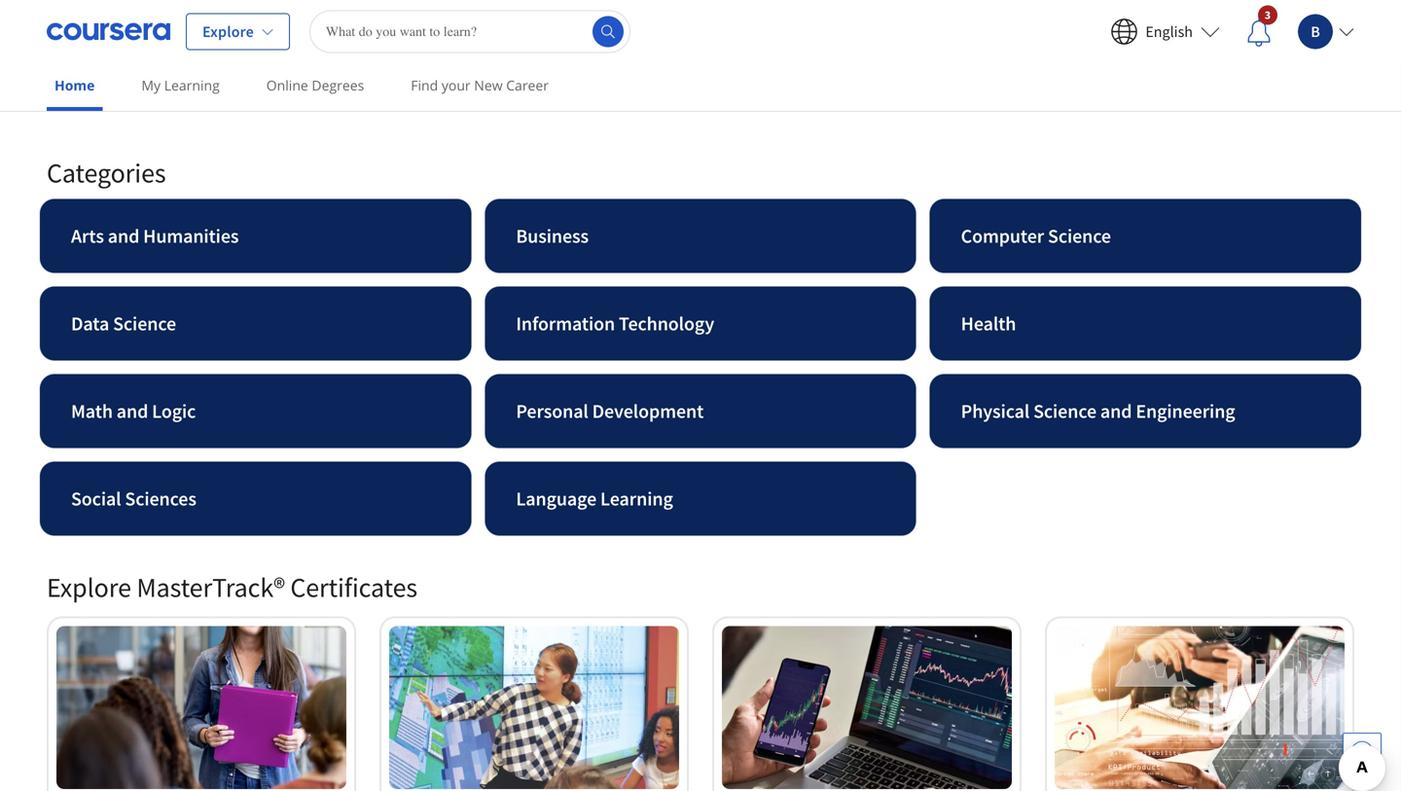 Task type: describe. For each thing, give the bounding box(es) containing it.
categories
[[47, 156, 166, 190]]

data science link
[[39, 286, 472, 362]]

more
[[108, 69, 140, 86]]

3 button
[[1232, 4, 1287, 59]]

social sciences link
[[39, 461, 472, 537]]

engineering
[[1136, 399, 1236, 423]]

information technology
[[516, 311, 715, 336]]

health link
[[929, 286, 1363, 362]]

social sciences
[[71, 487, 196, 511]]

development
[[592, 399, 704, 423]]

online degrees
[[266, 76, 364, 94]]

science for computer
[[1048, 224, 1112, 248]]

physical
[[961, 399, 1030, 423]]

language
[[516, 487, 597, 511]]

my learning
[[142, 76, 220, 94]]

humanities
[[143, 224, 239, 248]]

arts and humanities
[[71, 224, 239, 248]]

degrees
[[312, 76, 364, 94]]

home link
[[47, 63, 103, 111]]

math and logic
[[71, 399, 196, 423]]

b
[[1311, 22, 1321, 41]]

physical science and engineering link
[[929, 373, 1363, 449]]

science for physical
[[1034, 399, 1097, 423]]

my
[[142, 76, 161, 94]]

math
[[71, 399, 113, 423]]

2 specialization from the left
[[397, 12, 477, 30]]

show 8 more button
[[47, 60, 155, 95]]

online degrees link
[[259, 63, 372, 107]]

logic
[[152, 399, 196, 423]]

personal
[[516, 399, 589, 423]]

What do you want to learn? text field
[[309, 10, 631, 53]]

language learning
[[516, 487, 673, 511]]

business link
[[484, 198, 918, 274]]

learning for language learning
[[601, 487, 673, 511]]

b button
[[1287, 2, 1355, 61]]

information
[[516, 311, 615, 336]]

and for math
[[117, 399, 148, 423]]

find
[[411, 76, 438, 94]]

explore for explore
[[202, 22, 254, 41]]

data
[[71, 311, 109, 336]]

3
[[1265, 7, 1271, 22]]

personal development link
[[484, 373, 918, 449]]

explore mastertrack® certificates collection element
[[35, 539, 1367, 791]]

online
[[266, 76, 308, 94]]

build in-demand creativity skills collection element
[[35, 0, 1367, 126]]

computer science link
[[929, 198, 1363, 274]]

personal development
[[516, 399, 704, 423]]



Task type: locate. For each thing, give the bounding box(es) containing it.
learning for my learning
[[164, 76, 220, 94]]

sciences
[[125, 487, 196, 511]]

and
[[108, 224, 139, 248], [117, 399, 148, 423], [1101, 399, 1132, 423]]

learning right language
[[601, 487, 673, 511]]

technology
[[619, 311, 715, 336]]

math and logic link
[[39, 373, 472, 449]]

explore inside dropdown button
[[202, 22, 254, 41]]

1 horizontal spatial learning
[[601, 487, 673, 511]]

None search field
[[309, 10, 631, 53]]

computer
[[961, 224, 1045, 248]]

specialization up find
[[397, 12, 477, 30]]

and right arts
[[108, 224, 139, 248]]

science for data
[[113, 311, 176, 336]]

arts and humanities link
[[39, 198, 472, 274]]

your
[[442, 76, 471, 94]]

1 vertical spatial explore
[[47, 570, 131, 604]]

2 horizontal spatial specialization
[[1063, 12, 1143, 30]]

1 vertical spatial learning
[[601, 487, 673, 511]]

0 horizontal spatial explore
[[47, 570, 131, 604]]

show 8 more
[[62, 69, 140, 86]]

my learning link
[[134, 63, 228, 107]]

information technology link
[[484, 286, 918, 362]]

physical science and engineering
[[961, 399, 1236, 423]]

science right physical
[[1034, 399, 1097, 423]]

learning
[[164, 76, 220, 94], [601, 487, 673, 511]]

explore mastertrack® certificates
[[47, 570, 418, 604]]

1 horizontal spatial specialization
[[397, 12, 477, 30]]

0 vertical spatial explore
[[202, 22, 254, 41]]

science right 'computer'
[[1048, 224, 1112, 248]]

specialization
[[64, 12, 144, 30], [397, 12, 477, 30], [1063, 12, 1143, 30]]

0 vertical spatial science
[[1048, 224, 1112, 248]]

help center image
[[1351, 741, 1374, 764]]

coursera image
[[47, 16, 170, 47]]

business
[[516, 224, 589, 248]]

health
[[961, 311, 1017, 336]]

0 horizontal spatial specialization
[[64, 12, 144, 30]]

new
[[474, 76, 503, 94]]

science right data
[[113, 311, 176, 336]]

specialization left english
[[1063, 12, 1143, 30]]

social
[[71, 487, 121, 511]]

home
[[55, 76, 95, 94]]

and left 'engineering'
[[1101, 399, 1132, 423]]

1 horizontal spatial explore
[[202, 22, 254, 41]]

and for arts
[[108, 224, 139, 248]]

english button
[[1099, 6, 1232, 57]]

career
[[506, 76, 549, 94]]

mastertrack®
[[137, 570, 285, 604]]

learning right my
[[164, 76, 220, 94]]

3 specialization from the left
[[1063, 12, 1143, 30]]

explore for explore mastertrack® certificates
[[47, 570, 131, 604]]

0 vertical spatial learning
[[164, 76, 220, 94]]

data science
[[71, 311, 176, 336]]

explore button
[[186, 13, 290, 50]]

0 horizontal spatial learning
[[164, 76, 220, 94]]

1 specialization from the left
[[64, 12, 144, 30]]

explore up my learning link
[[202, 22, 254, 41]]

english
[[1146, 22, 1193, 41]]

science
[[1048, 224, 1112, 248], [113, 311, 176, 336], [1034, 399, 1097, 423]]

2 vertical spatial science
[[1034, 399, 1097, 423]]

8
[[98, 69, 105, 86]]

explore down social
[[47, 570, 131, 604]]

and right math
[[117, 399, 148, 423]]

computer science
[[961, 224, 1112, 248]]

1 vertical spatial science
[[113, 311, 176, 336]]

certificates
[[290, 570, 418, 604]]

arts
[[71, 224, 104, 248]]

explore
[[202, 22, 254, 41], [47, 570, 131, 604]]

find your new career
[[411, 76, 549, 94]]

show
[[62, 69, 95, 86]]

find your new career link
[[403, 63, 557, 107]]

specialization up 8
[[64, 12, 144, 30]]

language learning link
[[484, 461, 918, 537]]



Task type: vqa. For each thing, say whether or not it's contained in the screenshot.
The Linkedin
no



